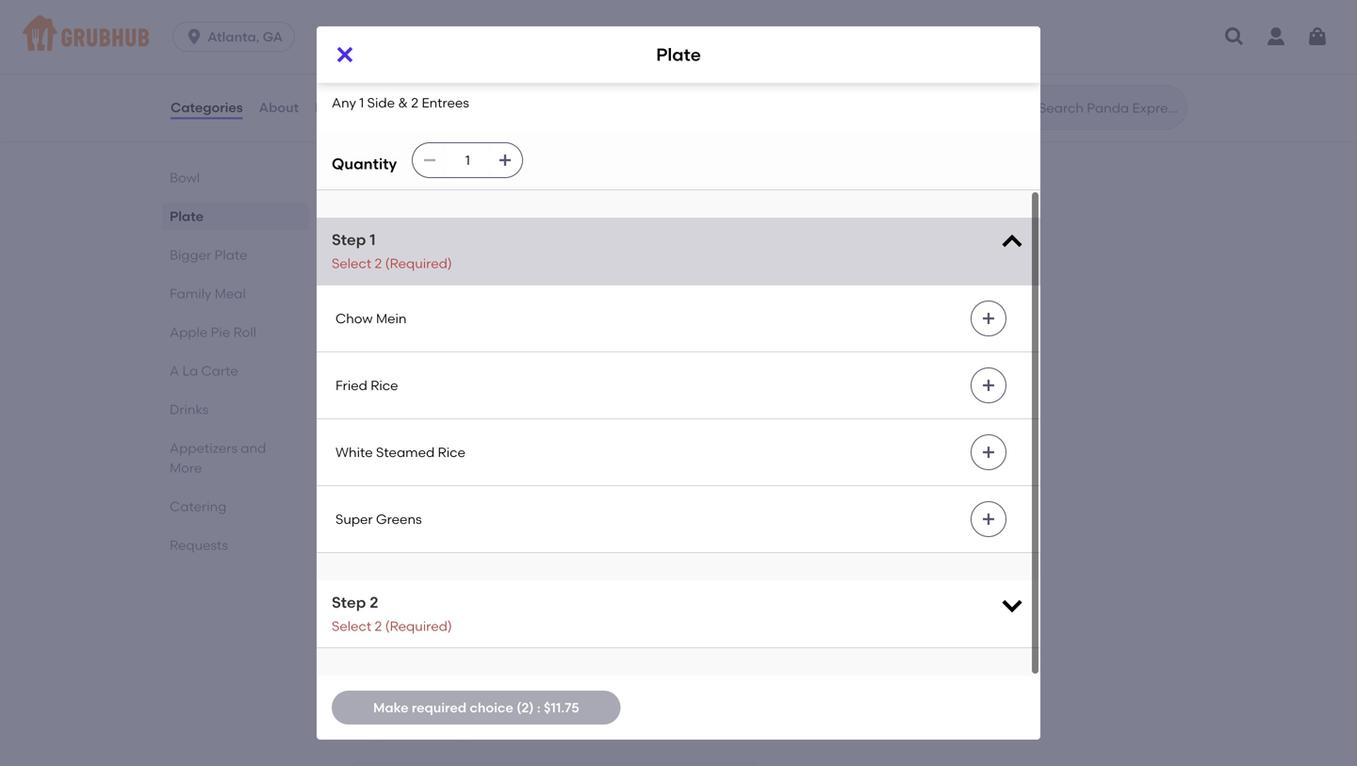 Task type: describe. For each thing, give the bounding box(es) containing it.
side inside plate 1 side & 2 entrees
[[354, 276, 377, 289]]

step 1 select 2 (required)
[[332, 231, 452, 272]]

& inside bigger plate 1 side & 3 entrees
[[380, 501, 389, 515]]

1 horizontal spatial svg image
[[498, 153, 513, 168]]

svg image inside the atlanta, ga button
[[185, 27, 204, 46]]

categories
[[171, 99, 243, 115]]

step for step 2
[[332, 593, 366, 612]]

quantity
[[332, 155, 397, 173]]

any 1 side & 2 entrees button
[[351, 314, 758, 436]]

plate inside bigger plate 1 side & 3 entrees
[[417, 475, 470, 499]]

any for bowl
[[362, 127, 386, 143]]

select for 1
[[332, 256, 371, 272]]

any 1 side & 1 entree
[[362, 127, 491, 143]]

apple
[[170, 324, 208, 340]]

bowl inside bowl 1 side & 1 entree
[[347, 24, 395, 48]]

family meal 2 large sides & 3 large entrees
[[347, 700, 518, 740]]

0 vertical spatial rice
[[371, 377, 398, 393]]

make
[[373, 700, 409, 716]]

about button
[[258, 74, 300, 141]]

la
[[182, 363, 198, 379]]

side inside bowl 1 side & 1 entree
[[354, 50, 377, 64]]

fried
[[335, 377, 367, 393]]

1 horizontal spatial bigger plate
[[362, 552, 442, 568]]

plate image
[[616, 314, 758, 436]]

a
[[170, 363, 179, 379]]

categories button
[[170, 74, 244, 141]]

3 inside family meal 2 large sides & 3 large entrees
[[433, 727, 440, 740]]

entrees inside family meal 2 large sides & 3 large entrees
[[477, 727, 518, 740]]

2 vertical spatial bigger
[[362, 552, 405, 568]]

about
[[259, 99, 299, 115]]

& inside bowl 1 side & 1 entree
[[380, 50, 389, 64]]

0 horizontal spatial svg image
[[422, 153, 437, 168]]

requests
[[170, 537, 228, 553]]

sides
[[390, 727, 419, 740]]

& inside button
[[428, 353, 438, 369]]

bowl image
[[616, 88, 758, 211]]

2 inside button
[[441, 353, 449, 369]]

any 1 side & 2 entrees inside button
[[362, 353, 499, 369]]

1 inside button
[[389, 353, 394, 369]]

atlanta,
[[207, 29, 260, 45]]

and
[[241, 440, 266, 456]]

plate 1 side & 2 entrees
[[347, 249, 441, 289]]

& inside family meal 2 large sides & 3 large entrees
[[422, 727, 431, 740]]

any 1 side & 3 entrees
[[362, 579, 500, 595]]

chow mein
[[335, 310, 407, 326]]

steamed
[[376, 444, 435, 460]]

fried rice
[[335, 377, 398, 393]]

a la carte
[[170, 363, 238, 379]]

1 inside plate 1 side & 2 entrees
[[347, 276, 351, 289]]

appetizers
[[170, 440, 238, 456]]

0 vertical spatial any 1 side & 2 entrees
[[332, 95, 469, 111]]

Search Panda Express (3101) search field
[[1037, 99, 1181, 117]]

3 inside bigger plate 1 side & 3 entrees
[[391, 501, 398, 515]]

meal for family meal 2 large sides & 3 large entrees
[[418, 700, 466, 724]]

drinks
[[170, 401, 209, 417]]

plate inside plate 1 side & 2 entrees
[[347, 249, 399, 273]]

$13.65 +
[[702, 552, 750, 568]]

step for step 1
[[332, 231, 366, 249]]

1 inside bigger plate 1 side & 3 entrees
[[347, 501, 351, 515]]

greens
[[376, 511, 422, 527]]

bigger plate image
[[616, 539, 758, 662]]

chow
[[335, 310, 373, 326]]

super greens
[[335, 511, 422, 527]]

ga
[[263, 29, 283, 45]]

side inside bigger plate 1 side & 3 entrees
[[354, 501, 377, 515]]

atlanta, ga button
[[173, 22, 303, 52]]

appetizers and more
[[170, 440, 266, 476]]

family meal
[[170, 286, 246, 302]]

meal for family meal
[[215, 286, 246, 302]]

2 large from the left
[[443, 727, 474, 740]]

entrees inside bigger plate 1 side & 3 entrees
[[401, 501, 441, 515]]

(required) for step 1
[[385, 256, 452, 272]]

side inside button
[[397, 353, 425, 369]]



Task type: locate. For each thing, give the bounding box(es) containing it.
any 1 side & 2 entrees down mein
[[362, 353, 499, 369]]

bigger
[[170, 247, 211, 263], [347, 475, 413, 499], [362, 552, 405, 568]]

side down white
[[354, 501, 377, 515]]

any 1 side & 2 entrees
[[332, 95, 469, 111], [362, 353, 499, 369]]

select up chow
[[332, 256, 371, 272]]

entree
[[398, 50, 433, 64], [449, 127, 491, 143]]

entrees
[[422, 95, 469, 111], [400, 276, 441, 289], [452, 353, 499, 369], [401, 501, 441, 515], [452, 579, 500, 595], [477, 727, 518, 740]]

meal
[[215, 286, 246, 302], [418, 700, 466, 724]]

1 horizontal spatial family
[[347, 700, 413, 724]]

bowl 1 side & 1 entree
[[347, 24, 433, 64]]

(required) inside step 1 select 2 (required)
[[385, 256, 452, 272]]

0 vertical spatial step
[[332, 231, 366, 249]]

1
[[347, 50, 351, 64], [391, 50, 395, 64], [359, 95, 364, 111], [389, 127, 394, 143], [441, 127, 446, 143], [370, 231, 376, 249], [347, 276, 351, 289], [389, 353, 394, 369], [347, 501, 351, 515], [389, 579, 394, 595]]

1 vertical spatial rice
[[438, 444, 465, 460]]

side down greens
[[397, 579, 425, 595]]

step 2 select 2 (required)
[[332, 593, 452, 634]]

select for 2
[[332, 618, 371, 634]]

super
[[335, 511, 373, 527]]

2 inside family meal 2 large sides & 3 large entrees
[[347, 727, 353, 740]]

0 horizontal spatial family
[[170, 286, 211, 302]]

carte
[[201, 363, 238, 379]]

0 horizontal spatial large
[[356, 727, 388, 740]]

apple pie roll
[[170, 324, 256, 340]]

1 horizontal spatial meal
[[418, 700, 466, 724]]

side left input item quantity number field
[[397, 127, 425, 143]]

atlanta, ga
[[207, 29, 283, 45]]

bowl for plate
[[170, 170, 200, 186]]

meal inside family meal 2 large sides & 3 large entrees
[[418, 700, 466, 724]]

1 vertical spatial select
[[332, 618, 371, 634]]

bigger plate 1 side & 3 entrees
[[347, 475, 470, 515]]

1 vertical spatial entree
[[449, 127, 491, 143]]

step down super
[[332, 593, 366, 612]]

0 vertical spatial entree
[[398, 50, 433, 64]]

bigger plate
[[170, 247, 247, 263], [362, 552, 442, 568]]

1 horizontal spatial 3
[[433, 727, 440, 740]]

Input item quantity number field
[[447, 143, 488, 177]]

reviews
[[315, 99, 367, 115]]

2 inside plate 1 side & 2 entrees
[[391, 276, 398, 289]]

& inside plate 1 side & 2 entrees
[[380, 276, 389, 289]]

svg image
[[1223, 25, 1246, 48], [1306, 25, 1329, 48], [185, 27, 204, 46], [334, 43, 356, 66], [999, 229, 1025, 256], [981, 311, 996, 326], [981, 445, 996, 460], [981, 512, 996, 527], [999, 592, 1025, 618]]

2 horizontal spatial svg image
[[981, 378, 996, 393]]

required
[[412, 700, 466, 716]]

step inside step 2 select 2 (required)
[[332, 593, 366, 612]]

main navigation navigation
[[0, 0, 1357, 74]]

3
[[391, 501, 398, 515], [441, 579, 449, 595], [433, 727, 440, 740]]

white steamed rice
[[335, 444, 465, 460]]

catering
[[170, 499, 226, 515]]

0 horizontal spatial rice
[[371, 377, 398, 393]]

family for family meal 2 large sides & 3 large entrees
[[347, 700, 413, 724]]

step inside step 1 select 2 (required)
[[332, 231, 366, 249]]

2 inside step 1 select 2 (required)
[[375, 256, 382, 272]]

0 vertical spatial bowl
[[347, 24, 395, 48]]

(2)
[[516, 700, 534, 716]]

0 vertical spatial (required)
[[385, 256, 452, 272]]

choice
[[470, 700, 513, 716]]

1 select from the top
[[332, 256, 371, 272]]

1 vertical spatial family
[[347, 700, 413, 724]]

select
[[332, 256, 371, 272], [332, 618, 371, 634]]

step
[[332, 231, 366, 249], [332, 593, 366, 612]]

any for bigger
[[362, 579, 386, 595]]

select inside step 1 select 2 (required)
[[332, 256, 371, 272]]

more
[[170, 460, 202, 476]]

family inside family meal 2 large sides & 3 large entrees
[[347, 700, 413, 724]]

$11.75
[[544, 700, 579, 716]]

1 vertical spatial bowl
[[362, 101, 393, 117]]

(required)
[[385, 256, 452, 272], [385, 618, 452, 634]]

2 (required) from the top
[[385, 618, 452, 634]]

bigger up family meal
[[170, 247, 211, 263]]

family for family meal
[[170, 286, 211, 302]]

bowl
[[347, 24, 395, 48], [362, 101, 393, 117], [170, 170, 200, 186]]

1 horizontal spatial entree
[[449, 127, 491, 143]]

make required choice (2) : $11.75
[[373, 700, 579, 716]]

svg image
[[422, 153, 437, 168], [498, 153, 513, 168], [981, 378, 996, 393]]

bowl up reviews
[[347, 24, 395, 48]]

1 large from the left
[[356, 727, 388, 740]]

1 step from the top
[[332, 231, 366, 249]]

mein
[[376, 310, 407, 326]]

1 horizontal spatial large
[[443, 727, 474, 740]]

side up 'any 1 side & 1 entree'
[[367, 95, 395, 111]]

bigger inside bigger plate 1 side & 3 entrees
[[347, 475, 413, 499]]

0 vertical spatial bigger plate
[[170, 247, 247, 263]]

reviews button
[[314, 74, 368, 141]]

0 vertical spatial meal
[[215, 286, 246, 302]]

any inside button
[[362, 353, 386, 369]]

&
[[380, 50, 389, 64], [398, 95, 408, 111], [428, 127, 438, 143], [380, 276, 389, 289], [428, 353, 438, 369], [380, 501, 389, 515], [428, 579, 438, 595], [422, 727, 431, 740]]

any
[[332, 95, 356, 111], [362, 127, 386, 143], [362, 353, 386, 369], [362, 579, 386, 595]]

2
[[411, 95, 419, 111], [375, 256, 382, 272], [391, 276, 398, 289], [441, 353, 449, 369], [370, 593, 378, 612], [375, 618, 382, 634], [347, 727, 353, 740]]

2 select from the top
[[332, 618, 371, 634]]

0 vertical spatial 3
[[391, 501, 398, 515]]

2 step from the top
[[332, 593, 366, 612]]

meal up sides
[[418, 700, 466, 724]]

1 (required) from the top
[[385, 256, 452, 272]]

rice right steamed
[[438, 444, 465, 460]]

1 inside step 1 select 2 (required)
[[370, 231, 376, 249]]

any for plate
[[362, 353, 386, 369]]

bigger plate up family meal
[[170, 247, 247, 263]]

entrees inside plate 1 side & 2 entrees
[[400, 276, 441, 289]]

0 horizontal spatial bigger plate
[[170, 247, 247, 263]]

0 vertical spatial family
[[170, 286, 211, 302]]

1 horizontal spatial rice
[[438, 444, 465, 460]]

1 vertical spatial any 1 side & 2 entrees
[[362, 353, 499, 369]]

white
[[335, 444, 373, 460]]

bigger up super greens
[[347, 475, 413, 499]]

rice right "fried"
[[371, 377, 398, 393]]

2 vertical spatial 3
[[433, 727, 440, 740]]

1 vertical spatial 3
[[441, 579, 449, 595]]

(required) inside step 2 select 2 (required)
[[385, 618, 452, 634]]

pie
[[211, 324, 230, 340]]

plate
[[656, 44, 701, 65], [170, 208, 204, 224], [214, 247, 247, 263], [347, 249, 399, 273], [417, 475, 470, 499], [408, 552, 442, 568]]

1 vertical spatial meal
[[418, 700, 466, 724]]

bigger down super greens
[[362, 552, 405, 568]]

0 horizontal spatial 3
[[391, 501, 398, 515]]

large
[[356, 727, 388, 740], [443, 727, 474, 740]]

entree for bowl
[[398, 50, 433, 64]]

bowl for any 1 side & 1 entree
[[362, 101, 393, 117]]

large down make
[[356, 727, 388, 740]]

select inside step 2 select 2 (required)
[[332, 618, 371, 634]]

rice
[[371, 377, 398, 393], [438, 444, 465, 460]]

large down make required choice (2) : $11.75
[[443, 727, 474, 740]]

side up the chow mein
[[354, 276, 377, 289]]

2 horizontal spatial 3
[[441, 579, 449, 595]]

family up apple
[[170, 286, 211, 302]]

$13.65
[[702, 552, 742, 568]]

side
[[354, 50, 377, 64], [367, 95, 395, 111], [397, 127, 425, 143], [354, 276, 377, 289], [397, 353, 425, 369], [354, 501, 377, 515], [397, 579, 425, 595]]

side down mein
[[397, 353, 425, 369]]

entree inside bowl 1 side & 1 entree
[[398, 50, 433, 64]]

entree for any
[[449, 127, 491, 143]]

(required) down any 1 side & 3 entrees
[[385, 618, 452, 634]]

step up plate 1 side & 2 entrees
[[332, 231, 366, 249]]

0 vertical spatial bigger
[[170, 247, 211, 263]]

any 1 side & 2 entrees up 'any 1 side & 1 entree'
[[332, 95, 469, 111]]

roll
[[233, 324, 256, 340]]

1 vertical spatial (required)
[[385, 618, 452, 634]]

entrees inside button
[[452, 353, 499, 369]]

family
[[170, 286, 211, 302], [347, 700, 413, 724]]

bowl down categories button
[[170, 170, 200, 186]]

1 vertical spatial bigger
[[347, 475, 413, 499]]

select down any 1 side & 3 entrees
[[332, 618, 371, 634]]

:
[[537, 700, 541, 716]]

(required) up mein
[[385, 256, 452, 272]]

bigger plate up any 1 side & 3 entrees
[[362, 552, 442, 568]]

side up reviews
[[354, 50, 377, 64]]

family up sides
[[347, 700, 413, 724]]

2 vertical spatial bowl
[[170, 170, 200, 186]]

0 vertical spatial select
[[332, 256, 371, 272]]

1 vertical spatial bigger plate
[[362, 552, 442, 568]]

1 vertical spatial step
[[332, 593, 366, 612]]

(required) for step 2
[[385, 618, 452, 634]]

meal up pie
[[215, 286, 246, 302]]

+
[[742, 552, 750, 568]]

0 horizontal spatial meal
[[215, 286, 246, 302]]

0 horizontal spatial entree
[[398, 50, 433, 64]]

bowl up 'any 1 side & 1 entree'
[[362, 101, 393, 117]]



Task type: vqa. For each thing, say whether or not it's contained in the screenshot.
Any 1 Side & 1 Entree
yes



